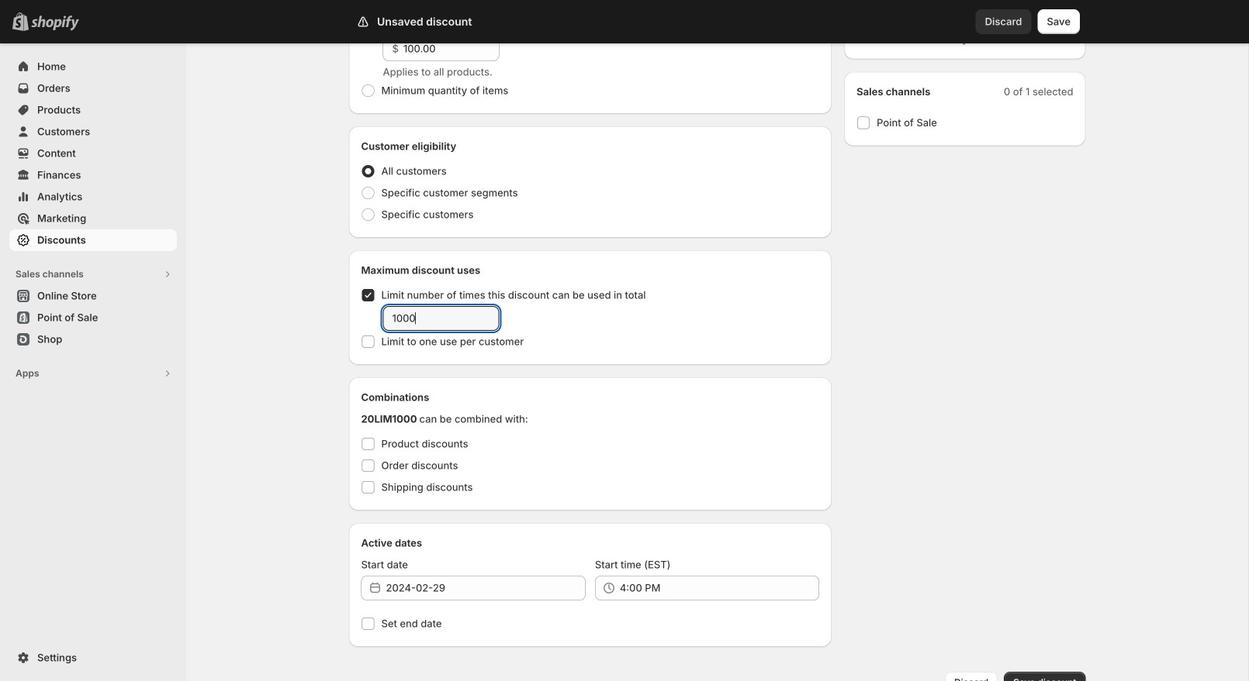 Task type: describe. For each thing, give the bounding box(es) containing it.
shopify image
[[31, 15, 79, 31]]



Task type: locate. For each thing, give the bounding box(es) containing it.
0.00 text field
[[403, 36, 499, 61]]

YYYY-MM-DD text field
[[386, 576, 586, 601]]

None text field
[[383, 306, 499, 331]]

Enter time text field
[[620, 576, 819, 601]]



Task type: vqa. For each thing, say whether or not it's contained in the screenshot.
The Yyyy-Mm-Dd text box
yes



